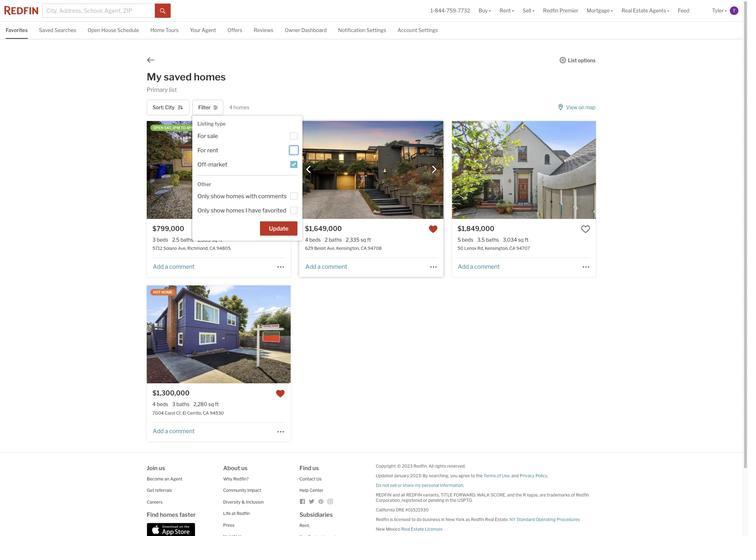 Task type: locate. For each thing, give the bounding box(es) containing it.
2,335 sq ft
[[346, 237, 371, 243]]

why
[[223, 477, 233, 482]]

in
[[446, 498, 449, 504], [442, 518, 445, 523]]

or right sell
[[398, 483, 402, 489]]

sell
[[523, 8, 532, 14]]

0 vertical spatial or
[[398, 483, 402, 489]]

0 horizontal spatial kensington,
[[337, 246, 360, 252]]

find for find us
[[300, 465, 312, 472]]

only for only show homes i have favorited
[[198, 208, 210, 214]]

beds up beloit at the top left
[[310, 237, 321, 243]]

0 vertical spatial agent
[[202, 27, 216, 33]]

:
[[163, 105, 164, 111]]

0 vertical spatial only
[[198, 193, 210, 200]]

us right join
[[159, 465, 165, 472]]

3 ▾ from the left
[[533, 8, 535, 14]]

▾ right agents
[[668, 8, 670, 14]]

find down careers
[[147, 512, 159, 519]]

2 ▾ from the left
[[512, 8, 515, 14]]

▾ for mortgage ▾
[[611, 8, 614, 14]]

walk
[[477, 493, 490, 498]]

redfin right trademarks
[[577, 493, 590, 498]]

6 ▾ from the left
[[725, 8, 728, 14]]

favorite button image for $1,300,000
[[276, 390, 285, 399]]

schedule
[[117, 27, 139, 33]]

94707
[[517, 246, 531, 252]]

sq for $1,300,000
[[209, 402, 214, 408]]

1 vertical spatial or
[[424, 498, 428, 504]]

ft
[[219, 237, 222, 243], [368, 237, 371, 243], [525, 237, 529, 243], [215, 402, 219, 408]]

▾ right rent
[[512, 8, 515, 14]]

find for find homes faster
[[147, 512, 159, 519]]

4 for $1,649,000
[[305, 237, 309, 243]]

a for $1,649,000
[[318, 264, 321, 271]]

to
[[471, 474, 475, 479], [412, 518, 416, 523]]

0 horizontal spatial new
[[376, 527, 385, 533]]

of inside redfin and all redfin variants, title forward, walk score, and the r logos, are trademarks of redfin corporation, registered or pending in the uspto.
[[571, 493, 576, 498]]

update
[[269, 226, 289, 233]]

1 horizontal spatial redfin
[[407, 493, 422, 498]]

estate left agents
[[634, 8, 649, 14]]

us
[[159, 465, 165, 472], [241, 465, 248, 472], [313, 465, 319, 472]]

to left do
[[412, 518, 416, 523]]

add down 7004
[[153, 429, 164, 435]]

sq right 2,335 on the left top
[[361, 237, 366, 243]]

add
[[153, 264, 164, 271], [306, 264, 317, 271], [458, 264, 469, 271], [153, 429, 164, 435]]

favorites
[[6, 27, 28, 33]]

reserved.
[[448, 464, 466, 469]]

favorite button checkbox for $1,849,000
[[582, 225, 591, 234]]

beds right 5
[[462, 237, 474, 243]]

my
[[147, 71, 162, 83]]

1 settings from the left
[[367, 27, 387, 33]]

use
[[502, 474, 510, 479]]

redfin instagram image
[[328, 499, 333, 505]]

or left pending
[[424, 498, 428, 504]]

1 vertical spatial real
[[486, 518, 494, 523]]

0 vertical spatial for
[[198, 133, 206, 140]]

2 option group from the top
[[198, 189, 298, 218]]

a
[[165, 264, 168, 271], [318, 264, 321, 271], [470, 264, 474, 271], [165, 429, 168, 435]]

3.5 baths
[[478, 237, 499, 243]]

only show homes with comments
[[198, 193, 287, 200]]

favorite button checkbox
[[276, 225, 285, 234], [582, 225, 591, 234], [276, 390, 285, 399]]

2 baths
[[325, 237, 342, 243]]

off-market
[[198, 161, 228, 168]]

favorite button image
[[582, 225, 591, 234]]

sq for $1,849,000
[[519, 237, 524, 243]]

to right agree
[[471, 474, 475, 479]]

1 vertical spatial show
[[211, 208, 225, 214]]

redfin right 'at' on the left bottom of the page
[[237, 512, 250, 517]]

a down solano
[[165, 264, 168, 271]]

saved searches
[[39, 27, 76, 33]]

comment down '629 beloit ave, kensington, ca 94708'
[[322, 264, 347, 271]]

4 beds up 629
[[305, 237, 321, 243]]

0 vertical spatial 4 beds
[[305, 237, 321, 243]]

of right trademarks
[[571, 493, 576, 498]]

favorited
[[263, 208, 287, 214]]

0 horizontal spatial settings
[[367, 27, 387, 33]]

1 vertical spatial only
[[198, 208, 210, 214]]

for for for rent
[[198, 147, 206, 154]]

1 ▾ from the left
[[489, 8, 492, 14]]

to
[[181, 126, 186, 130]]

▾ for rent ▾
[[512, 8, 515, 14]]

▾ right tyler in the top of the page
[[725, 8, 728, 14]]

comment for $1,649,000
[[322, 264, 347, 271]]

1 horizontal spatial 4
[[229, 104, 233, 111]]

0 horizontal spatial .
[[464, 483, 465, 489]]

ave,
[[178, 246, 187, 252], [327, 246, 336, 252]]

3 for 3 beds
[[153, 237, 156, 243]]

0 horizontal spatial estate
[[411, 527, 424, 533]]

▾ for sell ▾
[[533, 8, 535, 14]]

3 photo of 5712 solano ave, richmond, ca 94805 image from the left
[[291, 121, 435, 219]]

1 horizontal spatial the
[[476, 474, 483, 479]]

baths up 5712 solano ave, richmond, ca 94805
[[181, 237, 194, 243]]

1 vertical spatial .
[[464, 483, 465, 489]]

settings down 1-
[[419, 27, 438, 33]]

. right privacy
[[548, 474, 549, 479]]

beds for $1,300,000
[[157, 402, 168, 408]]

1 option group from the top
[[198, 129, 298, 171]]

ct,
[[176, 411, 182, 416]]

5
[[458, 237, 461, 243]]

for left rent
[[198, 147, 206, 154]]

the left terms
[[476, 474, 483, 479]]

list options button
[[560, 57, 596, 63]]

0 horizontal spatial to
[[412, 518, 416, 523]]

0 vertical spatial .
[[548, 474, 549, 479]]

new left york
[[446, 518, 455, 523]]

4 beds
[[305, 237, 321, 243], [153, 402, 168, 408]]

add a comment down 'rd,'
[[458, 264, 500, 271]]

1 vertical spatial find
[[147, 512, 159, 519]]

estate down do
[[411, 527, 424, 533]]

1 photo of 629 beloit ave, kensington, ca 94708 image from the left
[[156, 121, 300, 219]]

1 vertical spatial of
[[571, 493, 576, 498]]

photo of 629 beloit ave, kensington, ca 94708 image
[[156, 121, 300, 219], [300, 121, 444, 219], [444, 121, 588, 219]]

2 horizontal spatial us
[[313, 465, 319, 472]]

my
[[415, 483, 421, 489]]

0 horizontal spatial redfin
[[376, 493, 392, 498]]

add a comment for $1,649,000
[[306, 264, 347, 271]]

▾ right mortgage
[[611, 8, 614, 14]]

4 for $1,300,000
[[153, 402, 156, 408]]

4
[[229, 104, 233, 111], [305, 237, 309, 243], [153, 402, 156, 408]]

ave, for $1,649,000
[[327, 246, 336, 252]]

real right mortgage ▾
[[622, 8, 633, 14]]

information
[[440, 483, 464, 489]]

life
[[223, 512, 231, 517]]

2 redfin from the left
[[407, 493, 422, 498]]

ave, down 2 baths
[[327, 246, 336, 252]]

kensington, down 2,335 on the left top
[[337, 246, 360, 252]]

settings right notification
[[367, 27, 387, 33]]

view on map
[[567, 105, 596, 111]]

0 horizontal spatial find
[[147, 512, 159, 519]]

careers
[[147, 500, 163, 505]]

sq up 94707
[[519, 237, 524, 243]]

0 horizontal spatial us
[[159, 465, 165, 472]]

2 horizontal spatial real
[[622, 8, 633, 14]]

add down 629
[[306, 264, 317, 271]]

$799,000
[[153, 225, 184, 233]]

0 vertical spatial to
[[471, 474, 475, 479]]

1 horizontal spatial us
[[241, 465, 248, 472]]

2 vertical spatial real
[[402, 527, 410, 533]]

option group containing only show homes with comments
[[198, 189, 298, 218]]

beds for $799,000
[[157, 237, 168, 243]]

feed button
[[674, 0, 709, 21]]

baths up 50 lenox rd, kensington, ca 94707
[[486, 237, 499, 243]]

comment down el
[[169, 429, 195, 435]]

open
[[88, 27, 100, 33]]

4 ▾ from the left
[[611, 8, 614, 14]]

1 ave, from the left
[[178, 246, 187, 252]]

redfin premier
[[544, 8, 579, 14]]

redfin down my
[[407, 493, 422, 498]]

only
[[198, 193, 210, 200], [198, 208, 210, 214]]

2 show from the top
[[211, 208, 225, 214]]

in right business
[[442, 518, 445, 523]]

account settings
[[398, 27, 438, 33]]

download the redfin app on the apple app store image
[[147, 524, 195, 537]]

kensington, down 3.5 baths
[[485, 246, 509, 252]]

3 us from the left
[[313, 465, 319, 472]]

2 photo of 5712 solano ave, richmond, ca 94805 image from the left
[[147, 121, 291, 219]]

0 horizontal spatial or
[[398, 483, 402, 489]]

2 kensington, from the left
[[485, 246, 509, 252]]

1 horizontal spatial agent
[[202, 27, 216, 33]]

add down 50
[[458, 264, 469, 271]]

redfin left premier at the top right of the page
[[544, 8, 559, 14]]

the left uspto.
[[450, 498, 457, 504]]

1 for from the top
[[198, 133, 206, 140]]

4 beds up 7004
[[153, 402, 168, 408]]

dialog
[[193, 116, 303, 241]]

sq for $1,649,000
[[361, 237, 366, 243]]

1 horizontal spatial estate
[[634, 8, 649, 14]]

redfin right as
[[471, 518, 485, 523]]

baths right 2 in the top left of the page
[[329, 237, 342, 243]]

help center button
[[300, 488, 324, 494]]

mortgage
[[587, 8, 610, 14]]

life at redfin button
[[223, 512, 250, 517]]

2
[[325, 237, 328, 243]]

home
[[151, 27, 165, 33]]

▾ inside dropdown button
[[668, 8, 670, 14]]

ft up 94805
[[219, 237, 222, 243]]

option group for other
[[198, 189, 298, 218]]

updated
[[376, 474, 393, 479]]

sq
[[212, 237, 218, 243], [361, 237, 366, 243], [519, 237, 524, 243], [209, 402, 214, 408]]

get referrals
[[147, 488, 172, 494]]

1 show from the top
[[211, 193, 225, 200]]

forward,
[[454, 493, 477, 498]]

3 for 3 baths
[[172, 402, 176, 408]]

photo of 50 lenox rd, kensington, ca 94707 image
[[308, 121, 452, 219], [452, 121, 596, 219], [596, 121, 741, 219]]

3 photo of 7004 carol ct, el cerrito, ca 94530 image from the left
[[291, 286, 435, 384]]

comment for $799,000
[[169, 264, 195, 271]]

add a comment down "carol"
[[153, 429, 195, 435]]

ca down 2,335 sq ft
[[361, 246, 367, 252]]

photo of 7004 carol ct, el cerrito, ca 94530 image
[[3, 286, 147, 384], [147, 286, 291, 384], [291, 286, 435, 384]]

real estate agents ▾ button
[[618, 0, 674, 21]]

favorite button checkbox for $1,300,000
[[276, 390, 285, 399]]

baths up el
[[177, 402, 190, 408]]

real left estate.
[[486, 518, 494, 523]]

ave, down 2.5 baths on the left top of page
[[178, 246, 187, 252]]

ft up 94707
[[525, 237, 529, 243]]

▾ right sell
[[533, 8, 535, 14]]

add for $1,849,000
[[458, 264, 469, 271]]

ft up 94530
[[215, 402, 219, 408]]

add for $1,649,000
[[306, 264, 317, 271]]

listing type
[[198, 121, 226, 127]]

1 vertical spatial 4 beds
[[153, 402, 168, 408]]

variants,
[[423, 493, 440, 498]]

0 vertical spatial find
[[300, 465, 312, 472]]

a down "carol"
[[165, 429, 168, 435]]

homes left i
[[226, 208, 245, 214]]

0 vertical spatial new
[[446, 518, 455, 523]]

find
[[300, 465, 312, 472], [147, 512, 159, 519]]

notification
[[338, 27, 366, 33]]

1 horizontal spatial to
[[471, 474, 475, 479]]

2 settings from the left
[[419, 27, 438, 33]]

beds
[[157, 237, 168, 243], [310, 237, 321, 243], [462, 237, 474, 243], [157, 402, 168, 408]]

homes up filter popup button
[[194, 71, 226, 83]]

redfin and all redfin variants, title forward, walk score, and the r logos, are trademarks of redfin corporation, registered or pending in the uspto.
[[376, 493, 590, 504]]

comment for $1,300,000
[[169, 429, 195, 435]]

1 horizontal spatial find
[[300, 465, 312, 472]]

redfin.
[[414, 464, 428, 469]]

favorite button image
[[276, 225, 285, 234], [429, 225, 438, 234], [276, 390, 285, 399]]

homes up only show homes i have favorited
[[226, 193, 245, 200]]

0 vertical spatial real
[[622, 8, 633, 14]]

ca down 2,280 sq ft
[[203, 411, 209, 416]]

4 up 629
[[305, 237, 309, 243]]

sq up 94530
[[209, 402, 214, 408]]

ca for $1,849,000
[[510, 246, 516, 252]]

1 horizontal spatial kensington,
[[485, 246, 509, 252]]

privacy policy link
[[520, 474, 548, 479]]

a for $1,300,000
[[165, 429, 168, 435]]

0 vertical spatial show
[[211, 193, 225, 200]]

comment down 'rd,'
[[475, 264, 500, 271]]

▾ right the buy
[[489, 8, 492, 14]]

add a comment button down solano
[[153, 264, 195, 271]]

us for about us
[[241, 465, 248, 472]]

mexico
[[386, 527, 401, 533]]

1 horizontal spatial 3
[[172, 402, 176, 408]]

faster
[[179, 512, 196, 519]]

hot home
[[153, 291, 173, 295]]

homes for my saved homes primary list
[[194, 71, 226, 83]]

add for $799,000
[[153, 264, 164, 271]]

a down beloit at the top left
[[318, 264, 321, 271]]

0 vertical spatial estate
[[634, 8, 649, 14]]

2 ave, from the left
[[327, 246, 336, 252]]

.
[[548, 474, 549, 479], [464, 483, 465, 489]]

us up redfin?
[[241, 465, 248, 472]]

1 photo of 50 lenox rd, kensington, ca 94707 image from the left
[[308, 121, 452, 219]]

agent right an
[[170, 477, 183, 482]]

0 horizontal spatial ave,
[[178, 246, 187, 252]]

add a comment down beloit at the top left
[[306, 264, 347, 271]]

2 photo of 7004 carol ct, el cerrito, ca 94530 image from the left
[[147, 286, 291, 384]]

1 horizontal spatial ave,
[[327, 246, 336, 252]]

0 horizontal spatial 3
[[153, 237, 156, 243]]

account settings link
[[398, 22, 438, 38]]

photo of 5712 solano ave, richmond, ca 94805 image
[[3, 121, 147, 219], [147, 121, 291, 219], [291, 121, 435, 219]]

add down 5712
[[153, 264, 164, 271]]

add a comment button down beloit at the top left
[[305, 264, 348, 271]]

market
[[208, 161, 228, 168]]

2 horizontal spatial 4
[[305, 237, 309, 243]]

3 up 5712
[[153, 237, 156, 243]]

1 kensington, from the left
[[337, 246, 360, 252]]

homes inside my saved homes primary list
[[194, 71, 226, 83]]

1 vertical spatial 4
[[305, 237, 309, 243]]

community impact button
[[223, 488, 262, 494]]

ca down 1,583 sq ft at the top left
[[210, 246, 216, 252]]

agent right the your
[[202, 27, 216, 33]]

life at redfin
[[223, 512, 250, 517]]

1 us from the left
[[159, 465, 165, 472]]

4 beds for $1,649,000
[[305, 237, 321, 243]]

1 horizontal spatial or
[[424, 498, 428, 504]]

in right pending
[[446, 498, 449, 504]]

beds for $1,649,000
[[310, 237, 321, 243]]

new left mexico
[[376, 527, 385, 533]]

0 horizontal spatial 4
[[153, 402, 156, 408]]

add a comment for $1,849,000
[[458, 264, 500, 271]]

map
[[586, 105, 596, 111]]

4 up 7004
[[153, 402, 156, 408]]

1 horizontal spatial of
[[571, 493, 576, 498]]

844-
[[435, 8, 447, 14]]

2 only from the top
[[198, 208, 210, 214]]

all
[[429, 464, 434, 469]]

show down only show homes with comments
[[211, 208, 225, 214]]

1 horizontal spatial 4 beds
[[305, 237, 321, 243]]

0 vertical spatial 4
[[229, 104, 233, 111]]

show
[[211, 193, 225, 200], [211, 208, 225, 214]]

real estate agents ▾ link
[[622, 0, 670, 21]]

3 up "carol"
[[172, 402, 176, 408]]

at
[[232, 512, 236, 517]]

1 vertical spatial for
[[198, 147, 206, 154]]

settings
[[367, 27, 387, 33], [419, 27, 438, 33]]

only for only show homes with comments
[[198, 193, 210, 200]]

1 horizontal spatial settings
[[419, 27, 438, 33]]

mortgage ▾
[[587, 8, 614, 14]]

0 vertical spatial 3
[[153, 237, 156, 243]]

. down agree
[[464, 483, 465, 489]]

1pm
[[173, 126, 180, 130]]

sq right 1,583
[[212, 237, 218, 243]]

for left sale
[[198, 133, 206, 140]]

2 for from the top
[[198, 147, 206, 154]]

0 vertical spatial option group
[[198, 129, 298, 171]]

user photo image
[[731, 6, 739, 15]]

1 vertical spatial option group
[[198, 189, 298, 218]]

rent ▾ button
[[500, 0, 515, 21]]

the left r
[[516, 493, 523, 498]]

0 vertical spatial of
[[497, 474, 501, 479]]

comment down 5712 solano ave, richmond, ca 94805
[[169, 264, 195, 271]]

rent
[[500, 8, 511, 14]]

option group
[[198, 129, 298, 171], [198, 189, 298, 218]]

City, Address, School, Agent, ZIP search field
[[42, 4, 155, 18]]

a down lenox
[[470, 264, 474, 271]]

add a comment for $799,000
[[153, 264, 195, 271]]

1 only from the top
[[198, 193, 210, 200]]

0 horizontal spatial 4 beds
[[153, 402, 168, 408]]

add a comment button down 'rd,'
[[458, 264, 501, 271]]

inclusion
[[246, 500, 264, 505]]

us for find us
[[313, 465, 319, 472]]

5 ▾ from the left
[[668, 8, 670, 14]]

add a comment down solano
[[153, 264, 195, 271]]

beds up 7004
[[157, 402, 168, 408]]

2 us from the left
[[241, 465, 248, 472]]

tyler
[[713, 8, 724, 14]]

0 horizontal spatial agent
[[170, 477, 183, 482]]

listing
[[198, 121, 214, 127]]

comment
[[169, 264, 195, 271], [322, 264, 347, 271], [475, 264, 500, 271], [169, 429, 195, 435]]

or inside redfin and all redfin variants, title forward, walk score, and the r logos, are trademarks of redfin corporation, registered or pending in the uspto.
[[424, 498, 428, 504]]

for for for sale
[[198, 133, 206, 140]]

favorite button image for $799,000
[[276, 225, 285, 234]]

real down licensed
[[402, 527, 410, 533]]

ca down 3,034
[[510, 246, 516, 252]]

0 horizontal spatial in
[[442, 518, 445, 523]]

sat,
[[164, 126, 172, 130]]

redfin left is on the bottom right of page
[[376, 518, 389, 523]]

option group containing for sale
[[198, 129, 298, 171]]

ave, for $799,000
[[178, 246, 187, 252]]

show down other
[[211, 193, 225, 200]]

beds up 5712
[[157, 237, 168, 243]]

comment for $1,849,000
[[475, 264, 500, 271]]

diversity & inclusion
[[223, 500, 264, 505]]

open house schedule link
[[88, 22, 139, 38]]

redfin down not
[[376, 493, 392, 498]]

2 vertical spatial 4
[[153, 402, 156, 408]]

kensington, for $1,649,000
[[337, 246, 360, 252]]

1 vertical spatial 3
[[172, 402, 176, 408]]

4 right filter popup button
[[229, 104, 233, 111]]

1 horizontal spatial in
[[446, 498, 449, 504]]

2023:
[[411, 474, 422, 479]]

add a comment button down "carol"
[[153, 429, 195, 435]]

0 vertical spatial in
[[446, 498, 449, 504]]



Task type: describe. For each thing, give the bounding box(es) containing it.
ny
[[510, 518, 516, 523]]

california
[[376, 508, 395, 513]]

premier
[[560, 8, 579, 14]]

sale
[[207, 133, 218, 140]]

0 horizontal spatial of
[[497, 474, 501, 479]]

2 photo of 50 lenox rd, kensington, ca 94707 image from the left
[[452, 121, 596, 219]]

get referrals button
[[147, 488, 172, 494]]

you
[[451, 474, 458, 479]]

contact
[[300, 477, 316, 482]]

1 vertical spatial in
[[442, 518, 445, 523]]

and right score, in the bottom right of the page
[[508, 493, 515, 498]]

terms
[[484, 474, 496, 479]]

3,034
[[503, 237, 518, 243]]

copyright: © 2023 redfin. all rights reserved.
[[376, 464, 466, 469]]

add a comment button for $1,649,000
[[305, 264, 348, 271]]

mortgage ▾ button
[[583, 0, 618, 21]]

1 redfin from the left
[[376, 493, 392, 498]]

4 beds for $1,300,000
[[153, 402, 168, 408]]

trademarks
[[547, 493, 571, 498]]

rent.
[[300, 524, 310, 529]]

licenses
[[425, 527, 443, 533]]

baths for $1,300,000
[[177, 402, 190, 408]]

rent ▾ button
[[496, 0, 519, 21]]

redfin facebook image
[[300, 499, 305, 505]]

0 horizontal spatial real
[[402, 527, 410, 533]]

not
[[383, 483, 389, 489]]

owner
[[285, 27, 301, 33]]

baths for $1,649,000
[[329, 237, 342, 243]]

ca for $1,649,000
[[361, 246, 367, 252]]

3 photo of 50 lenox rd, kensington, ca 94707 image from the left
[[596, 121, 741, 219]]

logos,
[[527, 493, 539, 498]]

settings for account settings
[[419, 27, 438, 33]]

kensington, for $1,849,000
[[485, 246, 509, 252]]

filter button
[[193, 100, 224, 116]]

©
[[398, 464, 401, 469]]

1 vertical spatial new
[[376, 527, 385, 533]]

favorite button checkbox for $799,000
[[276, 225, 285, 234]]

do not sell or share my personal information .
[[376, 483, 465, 489]]

ft for $1,849,000
[[525, 237, 529, 243]]

notification settings
[[338, 27, 387, 33]]

score,
[[491, 493, 507, 498]]

help center
[[300, 488, 324, 494]]

contact us button
[[300, 477, 322, 482]]

add a comment button for $1,849,000
[[458, 264, 501, 271]]

offers
[[228, 27, 243, 33]]

carol
[[165, 411, 175, 416]]

homes up the download the redfin app on the apple app store image
[[160, 512, 178, 519]]

1 photo of 5712 solano ave, richmond, ca 94805 image from the left
[[3, 121, 147, 219]]

1 vertical spatial agent
[[170, 477, 183, 482]]

1 vertical spatial estate
[[411, 527, 424, 533]]

hot
[[153, 291, 161, 295]]

ca for $799,000
[[210, 246, 216, 252]]

settings for notification settings
[[367, 27, 387, 33]]

3 photo of 629 beloit ave, kensington, ca 94708 image from the left
[[444, 121, 588, 219]]

my saved homes primary list
[[147, 71, 226, 93]]

estate.
[[495, 518, 509, 523]]

sort : city
[[153, 105, 175, 111]]

center
[[310, 488, 324, 494]]

us for join us
[[159, 465, 165, 472]]

homes right filter popup button
[[234, 104, 250, 111]]

&
[[242, 500, 245, 505]]

do
[[417, 518, 422, 523]]

1 horizontal spatial .
[[548, 474, 549, 479]]

us
[[317, 477, 322, 482]]

favorite button image for $1,649,000
[[429, 225, 438, 234]]

1,583
[[198, 237, 211, 243]]

rights
[[435, 464, 447, 469]]

ft for $1,649,000
[[368, 237, 371, 243]]

homes for only show homes with comments
[[226, 193, 245, 200]]

homes for only show homes i have favorited
[[226, 208, 245, 214]]

home tours
[[151, 27, 179, 33]]

redfin twitter image
[[309, 499, 315, 505]]

2 horizontal spatial the
[[516, 493, 523, 498]]

759-
[[447, 8, 458, 14]]

,
[[510, 474, 511, 479]]

option group for listing type
[[198, 129, 298, 171]]

real inside dropdown button
[[622, 8, 633, 14]]

dialog containing for sale
[[193, 116, 303, 241]]

business
[[423, 518, 441, 523]]

1 horizontal spatial real
[[486, 518, 494, 523]]

for sale
[[198, 133, 218, 140]]

in inside redfin and all redfin variants, title forward, walk score, and the r logos, are trademarks of redfin corporation, registered or pending in the uspto.
[[446, 498, 449, 504]]

show for only show homes with comments
[[211, 193, 225, 200]]

submit search image
[[160, 8, 166, 14]]

ft for $799,000
[[219, 237, 222, 243]]

add a comment for $1,300,000
[[153, 429, 195, 435]]

50 lenox rd, kensington, ca 94707
[[458, 246, 531, 252]]

about
[[223, 465, 240, 472]]

▾ for buy ▾
[[489, 8, 492, 14]]

1,583 sq ft
[[198, 237, 222, 243]]

mortgage ▾ button
[[587, 0, 614, 21]]

help
[[300, 488, 309, 494]]

careers button
[[147, 500, 163, 505]]

baths for $1,849,000
[[486, 237, 499, 243]]

new mexico real estate licenses
[[376, 527, 443, 533]]

0 horizontal spatial the
[[450, 498, 457, 504]]

1 horizontal spatial new
[[446, 518, 455, 523]]

solano
[[163, 246, 177, 252]]

personal
[[422, 483, 439, 489]]

7004 carol ct, el cerrito, ca 94530
[[153, 411, 224, 416]]

and left the all
[[393, 493, 400, 498]]

sell
[[390, 483, 397, 489]]

reviews
[[254, 27, 274, 33]]

redfin inside redfin and all redfin variants, title forward, walk score, and the r logos, are trademarks of redfin corporation, registered or pending in the uspto.
[[577, 493, 590, 498]]

3 baths
[[172, 402, 190, 408]]

a for $1,849,000
[[470, 264, 474, 271]]

rent. button
[[300, 524, 310, 529]]

redfin pinterest image
[[318, 499, 324, 505]]

sq for $799,000
[[212, 237, 218, 243]]

with
[[246, 193, 257, 200]]

estate inside real estate agents ▾ link
[[634, 8, 649, 14]]

impact
[[248, 488, 262, 494]]

add a comment button for $799,000
[[153, 264, 195, 271]]

baths for $799,000
[[181, 237, 194, 243]]

ny standard operating procedures link
[[510, 518, 580, 523]]

for rent
[[198, 147, 218, 154]]

title
[[441, 493, 453, 498]]

feed
[[679, 8, 690, 14]]

2 photo of 629 beloit ave, kensington, ca 94708 image from the left
[[300, 121, 444, 219]]

are
[[540, 493, 547, 498]]

2,335
[[346, 237, 360, 243]]

and right , on the bottom of the page
[[512, 474, 519, 479]]

buy
[[479, 8, 488, 14]]

become an agent button
[[147, 477, 183, 482]]

ft for $1,300,000
[[215, 402, 219, 408]]

list
[[169, 87, 177, 93]]

your agent
[[190, 27, 216, 33]]

privacy
[[520, 474, 535, 479]]

view on map button
[[558, 100, 596, 116]]

beloit
[[314, 246, 326, 252]]

add for $1,300,000
[[153, 429, 164, 435]]

1 photo of 7004 carol ct, el cerrito, ca 94530 image from the left
[[3, 286, 147, 384]]

add a comment button for $1,300,000
[[153, 429, 195, 435]]

beds for $1,849,000
[[462, 237, 474, 243]]

share
[[403, 483, 414, 489]]

rd,
[[478, 246, 484, 252]]

subsidiaries
[[300, 512, 333, 519]]

redfin inside button
[[544, 8, 559, 14]]

1 vertical spatial to
[[412, 518, 416, 523]]

notification settings link
[[338, 22, 387, 38]]

show for only show homes i have favorited
[[211, 208, 225, 214]]

94805
[[217, 246, 231, 252]]

open
[[153, 126, 164, 130]]

on
[[579, 105, 585, 111]]

tyler ▾
[[713, 8, 728, 14]]

pending
[[429, 498, 445, 504]]

▾ for tyler ▾
[[725, 8, 728, 14]]

diversity
[[223, 500, 241, 505]]

favorite button checkbox
[[429, 225, 438, 234]]

rent
[[207, 147, 218, 154]]

a for $799,000
[[165, 264, 168, 271]]

find us
[[300, 465, 319, 472]]

dashboard
[[302, 27, 327, 33]]

join
[[147, 465, 158, 472]]

sell ▾ button
[[523, 0, 535, 21]]

all
[[401, 493, 406, 498]]

2023
[[402, 464, 413, 469]]



Task type: vqa. For each thing, say whether or not it's contained in the screenshot.
Company
no



